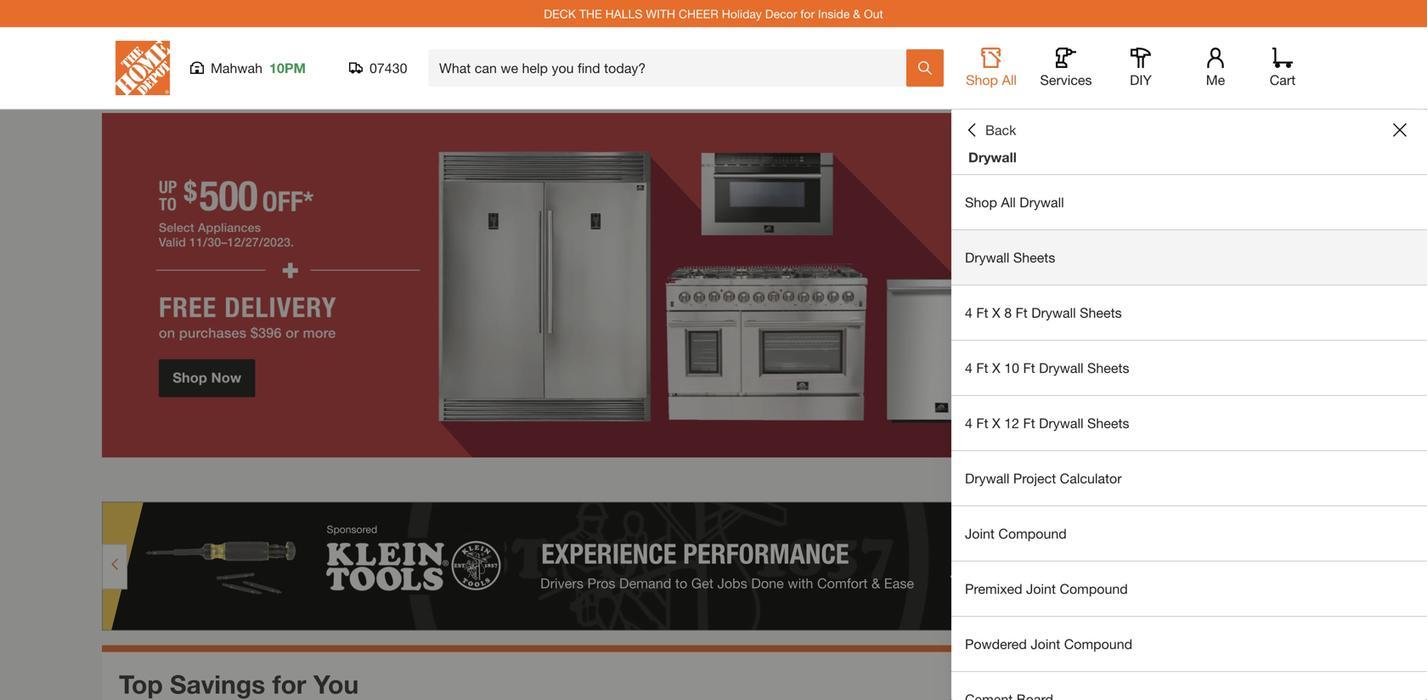 Task type: locate. For each thing, give the bounding box(es) containing it.
compound up powdered joint compound
[[1060, 581, 1128, 597]]

joint right powdered
[[1031, 636, 1061, 652]]

x for 12
[[992, 415, 1001, 431]]

0 vertical spatial 4
[[965, 305, 973, 321]]

ft right 10
[[1023, 360, 1035, 376]]

4 ft x 8 ft drywall sheets link
[[952, 285, 1427, 340]]

4 for 4 ft x 10 ft drywall sheets
[[965, 360, 973, 376]]

4 ft x 10 ft drywall sheets
[[965, 360, 1130, 376]]

drywall inside drywall project calculator 'link'
[[965, 470, 1010, 486]]

joint up the premixed
[[965, 525, 995, 542]]

1 vertical spatial x
[[992, 360, 1001, 376]]

4
[[965, 305, 973, 321], [965, 360, 973, 376], [965, 415, 973, 431]]

shop for shop all
[[966, 72, 998, 88]]

1 4 from the top
[[965, 305, 973, 321]]

shop inside shop all drywall link
[[965, 194, 997, 210]]

x
[[992, 305, 1001, 321], [992, 360, 1001, 376], [992, 415, 1001, 431]]

services button
[[1039, 48, 1093, 88]]

drywall sheets
[[965, 249, 1055, 265]]

x inside 4 ft x 12 ft drywall sheets link
[[992, 415, 1001, 431]]

1 horizontal spatial for
[[801, 7, 815, 21]]

compound down 'premixed joint compound'
[[1064, 636, 1133, 652]]

ft right "8"
[[1016, 305, 1028, 321]]

sheets inside 4 ft x 12 ft drywall sheets link
[[1087, 415, 1130, 431]]

compound inside premixed joint compound link
[[1060, 581, 1128, 597]]

4 ft x 10 ft drywall sheets link
[[952, 341, 1427, 395]]

sheets
[[1013, 249, 1055, 265], [1080, 305, 1122, 321], [1087, 360, 1130, 376], [1087, 415, 1130, 431]]

0 vertical spatial x
[[992, 305, 1001, 321]]

premixed joint compound
[[965, 581, 1128, 597]]

diy
[[1130, 72, 1152, 88]]

drywall right 12
[[1039, 415, 1084, 431]]

x left 12
[[992, 415, 1001, 431]]

holiday
[[722, 7, 762, 21]]

ft
[[976, 305, 989, 321], [1016, 305, 1028, 321], [976, 360, 989, 376], [1023, 360, 1035, 376], [976, 415, 989, 431], [1023, 415, 1035, 431]]

joint compound link
[[952, 506, 1427, 561]]

drywall
[[969, 149, 1017, 165], [1020, 194, 1064, 210], [965, 249, 1010, 265], [1032, 305, 1076, 321], [1039, 360, 1084, 376], [1039, 415, 1084, 431], [965, 470, 1010, 486]]

the home depot logo image
[[116, 41, 170, 95]]

10
[[1004, 360, 1020, 376]]

compound for powdered
[[1064, 636, 1133, 652]]

joint for premixed
[[1026, 581, 1056, 597]]

1 vertical spatial joint
[[1026, 581, 1056, 597]]

compound
[[999, 525, 1067, 542], [1060, 581, 1128, 597], [1064, 636, 1133, 652]]

sheets inside 4 ft x 8 ft drywall sheets 'link'
[[1080, 305, 1122, 321]]

4 inside 'link'
[[965, 305, 973, 321]]

drywall inside 4 ft x 8 ft drywall sheets 'link'
[[1032, 305, 1076, 321]]

sheets up 4 ft x 8 ft drywall sheets
[[1013, 249, 1055, 265]]

halls
[[605, 7, 643, 21]]

4 for 4 ft x 12 ft drywall sheets
[[965, 415, 973, 431]]

drywall project calculator
[[965, 470, 1122, 486]]

0 vertical spatial compound
[[999, 525, 1067, 542]]

compound inside powdered joint compound link
[[1064, 636, 1133, 652]]

me button
[[1189, 48, 1243, 88]]

drywall left project
[[965, 470, 1010, 486]]

back button
[[965, 121, 1016, 138]]

1 vertical spatial shop
[[965, 194, 997, 210]]

back
[[986, 122, 1016, 138]]

shop up drywall sheets
[[965, 194, 997, 210]]

shop all button
[[964, 48, 1019, 88]]

sheets inside 4 ft x 10 ft drywall sheets link
[[1087, 360, 1130, 376]]

drywall down back button
[[969, 149, 1017, 165]]

for
[[801, 7, 815, 21], [272, 669, 306, 699]]

4 left 10
[[965, 360, 973, 376]]

joint for powdered
[[1031, 636, 1061, 652]]

all
[[1002, 72, 1017, 88], [1001, 194, 1016, 210]]

&
[[853, 7, 861, 21]]

drywall right 10
[[1039, 360, 1084, 376]]

2 vertical spatial joint
[[1031, 636, 1061, 652]]

4 left 12
[[965, 415, 973, 431]]

menu containing shop all drywall
[[952, 175, 1427, 700]]

menu
[[952, 175, 1427, 700]]

all up "back"
[[1002, 72, 1017, 88]]

10pm
[[269, 60, 306, 76]]

1 vertical spatial for
[[272, 669, 306, 699]]

sheets up calculator at bottom
[[1087, 415, 1130, 431]]

3 x from the top
[[992, 415, 1001, 431]]

x left "8"
[[992, 305, 1001, 321]]

drywall up "8"
[[965, 249, 1010, 265]]

2 vertical spatial x
[[992, 415, 1001, 431]]

joint
[[965, 525, 995, 542], [1026, 581, 1056, 597], [1031, 636, 1061, 652]]

project
[[1013, 470, 1056, 486]]

for left inside
[[801, 7, 815, 21]]

2 vertical spatial compound
[[1064, 636, 1133, 652]]

0 vertical spatial for
[[801, 7, 815, 21]]

all for shop all drywall
[[1001, 194, 1016, 210]]

top
[[119, 669, 163, 699]]

0 horizontal spatial for
[[272, 669, 306, 699]]

2 vertical spatial 4
[[965, 415, 973, 431]]

1 vertical spatial 4
[[965, 360, 973, 376]]

sheets up 4 ft x 12 ft drywall sheets at the bottom
[[1087, 360, 1130, 376]]

image for  30nov2023-hp-bau-mw44-45-hero4-appliances image
[[102, 113, 1325, 458]]

x inside 4 ft x 8 ft drywall sheets 'link'
[[992, 305, 1001, 321]]

decor
[[765, 7, 797, 21]]

x inside 4 ft x 10 ft drywall sheets link
[[992, 360, 1001, 376]]

all inside button
[[1002, 72, 1017, 88]]

sheets up 4 ft x 10 ft drywall sheets
[[1080, 305, 1122, 321]]

shop
[[966, 72, 998, 88], [965, 194, 997, 210]]

joint right the premixed
[[1026, 581, 1056, 597]]

3 4 from the top
[[965, 415, 973, 431]]

deck the halls with cheer holiday decor for inside & out link
[[544, 7, 883, 21]]

shop up back button
[[966, 72, 998, 88]]

1 vertical spatial compound
[[1060, 581, 1128, 597]]

0 vertical spatial shop
[[966, 72, 998, 88]]

savings
[[170, 669, 265, 699]]

drywall sheets link
[[952, 230, 1427, 285]]

drywall right "8"
[[1032, 305, 1076, 321]]

1 vertical spatial all
[[1001, 194, 1016, 210]]

2 x from the top
[[992, 360, 1001, 376]]

cart link
[[1264, 48, 1302, 88]]

4 left "8"
[[965, 305, 973, 321]]

all up drywall sheets
[[1001, 194, 1016, 210]]

0 vertical spatial all
[[1002, 72, 1017, 88]]

drywall inside shop all drywall link
[[1020, 194, 1064, 210]]

shop inside shop all button
[[966, 72, 998, 88]]

compound inside joint compound link
[[999, 525, 1067, 542]]

2 4 from the top
[[965, 360, 973, 376]]

x left 10
[[992, 360, 1001, 376]]

drywall up drywall sheets
[[1020, 194, 1064, 210]]

drywall inside 4 ft x 12 ft drywall sheets link
[[1039, 415, 1084, 431]]

shop all drywall
[[965, 194, 1064, 210]]

What can we help you find today? search field
[[439, 50, 906, 86]]

feedback link image
[[1404, 287, 1427, 379]]

for left you
[[272, 669, 306, 699]]

compound down project
[[999, 525, 1067, 542]]

1 x from the top
[[992, 305, 1001, 321]]

0 vertical spatial joint
[[965, 525, 995, 542]]



Task type: describe. For each thing, give the bounding box(es) containing it.
inside
[[818, 7, 850, 21]]

all for shop all
[[1002, 72, 1017, 88]]

x for 8
[[992, 305, 1001, 321]]

8
[[1004, 305, 1012, 321]]

cart
[[1270, 72, 1296, 88]]

07430
[[370, 60, 407, 76]]

shop all drywall link
[[952, 175, 1427, 229]]

07430 button
[[349, 59, 408, 76]]

sheets for 4 ft x 12 ft drywall sheets
[[1087, 415, 1130, 431]]

shop all
[[966, 72, 1017, 88]]

mahwah
[[211, 60, 263, 76]]

drawer close image
[[1393, 123, 1407, 137]]

cheer
[[679, 7, 719, 21]]

the
[[579, 7, 602, 21]]

top savings for you
[[119, 669, 359, 699]]

mahwah 10pm
[[211, 60, 306, 76]]

deck the halls with cheer holiday decor for inside & out
[[544, 7, 883, 21]]

ft left 12
[[976, 415, 989, 431]]

me
[[1206, 72, 1225, 88]]

x for 10
[[992, 360, 1001, 376]]

ft left 10
[[976, 360, 989, 376]]

12
[[1004, 415, 1020, 431]]

powdered joint compound link
[[952, 617, 1427, 671]]

sheets for 4 ft x 8 ft drywall sheets
[[1080, 305, 1122, 321]]

you
[[313, 669, 359, 699]]

shop for shop all drywall
[[965, 194, 997, 210]]

sheets for 4 ft x 10 ft drywall sheets
[[1087, 360, 1130, 376]]

ft right 12
[[1023, 415, 1035, 431]]

4 ft x 12 ft drywall sheets
[[965, 415, 1130, 431]]

with
[[646, 7, 675, 21]]

out
[[864, 7, 883, 21]]

4 for 4 ft x 8 ft drywall sheets
[[965, 305, 973, 321]]

powdered
[[965, 636, 1027, 652]]

compound for premixed
[[1060, 581, 1128, 597]]

drywall inside the drywall sheets link
[[965, 249, 1010, 265]]

diy button
[[1114, 48, 1168, 88]]

4 ft x 8 ft drywall sheets
[[965, 305, 1122, 321]]

premixed joint compound link
[[952, 562, 1427, 616]]

4 ft x 12 ft drywall sheets link
[[952, 396, 1427, 450]]

drywall project calculator link
[[952, 451, 1427, 506]]

joint compound
[[965, 525, 1067, 542]]

sheets inside the drywall sheets link
[[1013, 249, 1055, 265]]

deck
[[544, 7, 576, 21]]

premixed
[[965, 581, 1023, 597]]

services
[[1040, 72, 1092, 88]]

calculator
[[1060, 470, 1122, 486]]

powdered joint compound
[[965, 636, 1133, 652]]

ft left "8"
[[976, 305, 989, 321]]

drywall inside 4 ft x 10 ft drywall sheets link
[[1039, 360, 1084, 376]]



Task type: vqa. For each thing, say whether or not it's contained in the screenshot.
perfect
no



